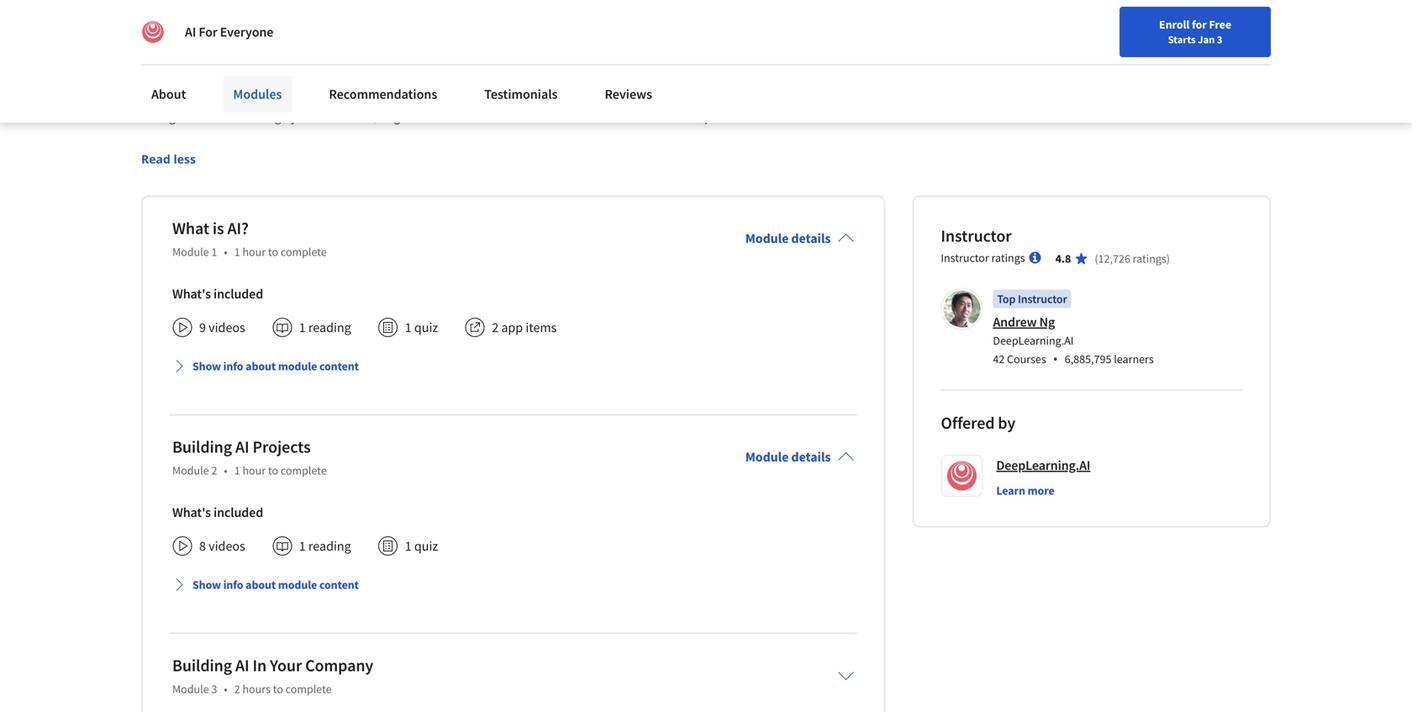 Task type: vqa. For each thing, say whether or not it's contained in the screenshot.
Recommendations
yes



Task type: locate. For each thing, give the bounding box(es) containing it.
building
[[172, 437, 232, 458], [172, 655, 232, 676]]

module details for projects
[[746, 449, 831, 466]]

2 building from the top
[[172, 655, 232, 676]]

1 reading
[[299, 319, 351, 336], [299, 538, 351, 555]]

building ai in your company module 3 • 2 hours to complete
[[172, 655, 373, 697]]

0 vertical spatial videos
[[209, 319, 245, 336]]

0 vertical spatial building
[[172, 437, 232, 458]]

0 vertical spatial what's
[[172, 286, 211, 302]]

show info about module content button
[[166, 351, 366, 381], [166, 570, 366, 600]]

1 vertical spatial what's
[[172, 504, 211, 521]]

to inside building ai projects module 2 • 1 hour to complete
[[268, 463, 278, 478]]

2 inside building ai in your company module 3 • 2 hours to complete
[[234, 682, 240, 697]]

1 vertical spatial module details
[[746, 449, 831, 466]]

to
[[268, 244, 278, 260], [268, 463, 278, 478], [273, 682, 283, 697]]

0 vertical spatial 2
[[492, 319, 499, 336]]

• inside building ai projects module 2 • 1 hour to complete
[[224, 463, 228, 478]]

info for is
[[223, 359, 243, 374]]

videos right 8
[[209, 538, 245, 555]]

2 quiz from the top
[[414, 538, 438, 555]]

more
[[1028, 483, 1055, 498]]

show info about module content button down 9 videos
[[166, 351, 366, 381]]

instructor ratings
[[941, 250, 1025, 265]]

reading
[[308, 319, 351, 336], [308, 538, 351, 555]]

instructor for instructor ratings
[[941, 250, 989, 265]]

1 vertical spatial module
[[278, 577, 317, 593]]

1 hour from the top
[[243, 244, 266, 260]]

modules link
[[223, 76, 292, 113]]

info
[[223, 359, 243, 374], [223, 577, 243, 593]]

• down is
[[224, 244, 228, 260]]

2 vertical spatial complete
[[286, 682, 332, 697]]

show info about module content down 9 videos
[[193, 359, 359, 374]]

1 vertical spatial deeplearning.ai
[[997, 457, 1091, 474]]

2 show from the top
[[193, 577, 221, 593]]

2 vertical spatial to
[[273, 682, 283, 697]]

to inside building ai in your company module 3 • 2 hours to complete
[[273, 682, 283, 697]]

your
[[270, 655, 302, 676]]

ratings
[[992, 250, 1025, 265], [1133, 251, 1167, 266]]

• up 8 videos
[[224, 463, 228, 478]]

hour inside building ai projects module 2 • 1 hour to complete
[[243, 463, 266, 478]]

videos
[[209, 319, 245, 336], [209, 538, 245, 555]]

ai inside building ai projects module 2 • 1 hour to complete
[[235, 437, 249, 458]]

included up 8 videos
[[214, 504, 263, 521]]

1 vertical spatial to
[[268, 463, 278, 478]]

learn
[[997, 483, 1026, 498]]

info down 9 videos
[[223, 359, 243, 374]]

videos for is
[[209, 319, 245, 336]]

2 vertical spatial ai
[[235, 655, 249, 676]]

2 up 8 videos
[[211, 463, 217, 478]]

2
[[492, 319, 499, 336], [211, 463, 217, 478], [234, 682, 240, 697]]

3 left hours
[[211, 682, 217, 697]]

what is ai? module 1 • 1 hour to complete
[[172, 218, 327, 260]]

what's included up 8 videos
[[172, 504, 263, 521]]

1 vertical spatial show info about module content button
[[166, 570, 366, 600]]

2 details from the top
[[792, 449, 831, 466]]

your
[[1195, 53, 1218, 68]]

hour for projects
[[243, 463, 266, 478]]

testimonials
[[485, 86, 558, 103]]

1 vertical spatial content
[[319, 577, 359, 593]]

for
[[139, 8, 157, 25], [199, 24, 218, 40]]

0 vertical spatial reading
[[308, 319, 351, 336]]

0 vertical spatial included
[[214, 286, 263, 302]]

1 info from the top
[[223, 359, 243, 374]]

instructor up instructor ratings
[[941, 226, 1012, 247]]

0 vertical spatial quiz
[[414, 319, 438, 336]]

items
[[526, 319, 557, 336]]

2 vertical spatial instructor
[[1018, 292, 1067, 307]]

1 vertical spatial ai
[[235, 437, 249, 458]]

ai?
[[227, 218, 249, 239]]

1 vertical spatial complete
[[281, 463, 327, 478]]

content for building ai projects
[[319, 577, 359, 593]]

0 vertical spatial 3
[[1217, 33, 1223, 46]]

modules
[[233, 86, 282, 103]]

2 1 quiz from the top
[[405, 538, 438, 555]]

show down 9
[[193, 359, 221, 374]]

less
[[174, 151, 196, 167]]

complete inside what is ai? module 1 • 1 hour to complete
[[281, 244, 327, 260]]

details
[[792, 230, 831, 247], [792, 449, 831, 466]]

0 vertical spatial 1 quiz
[[405, 319, 438, 336]]

2 show info about module content button from the top
[[166, 570, 366, 600]]

1 vertical spatial videos
[[209, 538, 245, 555]]

1 vertical spatial instructor
[[941, 250, 989, 265]]

1
[[211, 244, 217, 260], [234, 244, 240, 260], [299, 319, 306, 336], [405, 319, 412, 336], [234, 463, 240, 478], [299, 538, 306, 555], [405, 538, 412, 555]]

ratings right 12,726 at right top
[[1133, 251, 1167, 266]]

0 vertical spatial hour
[[243, 244, 266, 260]]

ai right deeplearning.ai image
[[185, 24, 196, 40]]

0 vertical spatial show info about module content button
[[166, 351, 366, 381]]

2 reading from the top
[[308, 538, 351, 555]]

what's up 8
[[172, 504, 211, 521]]

1 module from the top
[[278, 359, 317, 374]]

1 vertical spatial about
[[246, 577, 276, 593]]

module details
[[746, 230, 831, 247], [746, 449, 831, 466]]

1 vertical spatial 3
[[211, 682, 217, 697]]

0 horizontal spatial ratings
[[992, 250, 1025, 265]]

2 content from the top
[[319, 577, 359, 593]]

company
[[305, 655, 373, 676]]

about link
[[141, 76, 196, 113]]

1 vertical spatial building
[[172, 655, 232, 676]]

0 vertical spatial instructor
[[941, 226, 1012, 247]]

show for what
[[193, 359, 221, 374]]

included
[[214, 286, 263, 302], [214, 504, 263, 521]]

show info about module content for ai?
[[193, 359, 359, 374]]

what's for what
[[172, 286, 211, 302]]

hour inside what is ai? module 1 • 1 hour to complete
[[243, 244, 266, 260]]

0 vertical spatial info
[[223, 359, 243, 374]]

0 vertical spatial to
[[268, 244, 278, 260]]

1 vertical spatial 1 reading
[[299, 538, 351, 555]]

instructor up ng
[[1018, 292, 1067, 307]]

( 12,726 ratings )
[[1095, 251, 1170, 266]]

1 building from the top
[[172, 437, 232, 458]]

for businesses
[[139, 8, 222, 25]]

module for what is ai?
[[278, 359, 317, 374]]

module up projects on the bottom of the page
[[278, 359, 317, 374]]

1 quiz for building ai projects
[[405, 538, 438, 555]]

0 vertical spatial complete
[[281, 244, 327, 260]]

2 1 reading from the top
[[299, 538, 351, 555]]

instructor up andrew ng icon
[[941, 250, 989, 265]]

2 about from the top
[[246, 577, 276, 593]]

ai left in
[[235, 655, 249, 676]]

0 vertical spatial module
[[278, 359, 317, 374]]

ai for everyone
[[185, 24, 273, 40]]

2 included from the top
[[214, 504, 263, 521]]

what's included up 9 videos
[[172, 286, 263, 302]]

42
[[993, 352, 1005, 367]]

2 info from the top
[[223, 577, 243, 593]]

complete
[[281, 244, 327, 260], [281, 463, 327, 478], [286, 682, 332, 697]]

2 left app
[[492, 319, 499, 336]]

recommendations
[[329, 86, 437, 103]]

recommendations link
[[319, 76, 448, 113]]

1 included from the top
[[214, 286, 263, 302]]

1 quiz from the top
[[414, 319, 438, 336]]

about up in
[[246, 577, 276, 593]]

videos for ai
[[209, 538, 245, 555]]

building inside building ai in your company module 3 • 2 hours to complete
[[172, 655, 232, 676]]

module
[[278, 359, 317, 374], [278, 577, 317, 593]]

2 videos from the top
[[209, 538, 245, 555]]

2 show info about module content from the top
[[193, 577, 359, 593]]

1 1 quiz from the top
[[405, 319, 438, 336]]

top
[[997, 292, 1016, 307]]

1 horizontal spatial ratings
[[1133, 251, 1167, 266]]

app
[[501, 319, 523, 336]]

2 module details from the top
[[746, 449, 831, 466]]

0 vertical spatial show
[[193, 359, 221, 374]]

for left everyone
[[199, 24, 218, 40]]

1 show from the top
[[193, 359, 221, 374]]

0 vertical spatial 1 reading
[[299, 319, 351, 336]]

show info about module content button down 8 videos
[[166, 570, 366, 600]]

1 about from the top
[[246, 359, 276, 374]]

show down 8
[[193, 577, 221, 593]]

hour
[[243, 244, 266, 260], [243, 463, 266, 478]]

• left hours
[[224, 682, 228, 697]]

andrew ng link
[[993, 314, 1055, 331]]

starts
[[1168, 33, 1196, 46]]

0 vertical spatial details
[[792, 230, 831, 247]]

1 what's included from the top
[[172, 286, 263, 302]]

in
[[253, 655, 267, 676]]

show
[[193, 359, 221, 374], [193, 577, 221, 593]]

about up projects on the bottom of the page
[[246, 359, 276, 374]]

0 vertical spatial content
[[319, 359, 359, 374]]

deeplearning.ai up more
[[997, 457, 1091, 474]]

1 vertical spatial quiz
[[414, 538, 438, 555]]

1 vertical spatial included
[[214, 504, 263, 521]]

details for ai?
[[792, 230, 831, 247]]

1 vertical spatial show info about module content
[[193, 577, 359, 593]]

to inside what is ai? module 1 • 1 hour to complete
[[268, 244, 278, 260]]

1 what's from the top
[[172, 286, 211, 302]]

details for projects
[[792, 449, 831, 466]]

included up 9 videos
[[214, 286, 263, 302]]

deeplearning.ai
[[993, 333, 1074, 348], [997, 457, 1091, 474]]

1 details from the top
[[792, 230, 831, 247]]

1 vertical spatial 2
[[211, 463, 217, 478]]

3
[[1217, 33, 1223, 46], [211, 682, 217, 697]]

module for building ai projects
[[278, 577, 317, 593]]

9
[[199, 319, 206, 336]]

videos right 9
[[209, 319, 245, 336]]

read
[[141, 151, 171, 167]]

show info about module content
[[193, 359, 359, 374], [193, 577, 359, 593]]

1 vertical spatial details
[[792, 449, 831, 466]]

None search field
[[240, 44, 643, 78]]

instructor
[[941, 226, 1012, 247], [941, 250, 989, 265], [1018, 292, 1067, 307]]

complete inside building ai in your company module 3 • 2 hours to complete
[[286, 682, 332, 697]]

offered
[[941, 413, 995, 434]]

1 content from the top
[[319, 359, 359, 374]]

• right courses
[[1053, 350, 1058, 368]]

quiz for projects
[[414, 538, 438, 555]]

1 horizontal spatial 3
[[1217, 33, 1223, 46]]

2 what's included from the top
[[172, 504, 263, 521]]

1 1 reading from the top
[[299, 319, 351, 336]]

0 vertical spatial module details
[[746, 230, 831, 247]]

1 show info about module content button from the top
[[166, 351, 366, 381]]

hour down projects on the bottom of the page
[[243, 463, 266, 478]]

1 quiz
[[405, 319, 438, 336], [405, 538, 438, 555]]

ai inside building ai in your company module 3 • 2 hours to complete
[[235, 655, 249, 676]]

hour down ai?
[[243, 244, 266, 260]]

1 reading for what is ai?
[[299, 319, 351, 336]]

show info about module content down 8 videos
[[193, 577, 359, 593]]

info down 8 videos
[[223, 577, 243, 593]]

building left projects on the bottom of the page
[[172, 437, 232, 458]]

1 vertical spatial 1 quiz
[[405, 538, 438, 555]]

0 horizontal spatial 3
[[211, 682, 217, 697]]

1 vertical spatial hour
[[243, 463, 266, 478]]

2 inside building ai projects module 2 • 1 hour to complete
[[211, 463, 217, 478]]

what's up 9
[[172, 286, 211, 302]]

andrew ng image
[[944, 291, 981, 328]]

module inside what is ai? module 1 • 1 hour to complete
[[172, 244, 209, 260]]

learners
[[1114, 352, 1154, 367]]

1 videos from the top
[[209, 319, 245, 336]]

1 vertical spatial info
[[223, 577, 243, 593]]

module
[[746, 230, 789, 247], [172, 244, 209, 260], [746, 449, 789, 466], [172, 463, 209, 478], [172, 682, 209, 697]]

what's included
[[172, 286, 263, 302], [172, 504, 263, 521]]

ai
[[185, 24, 196, 40], [235, 437, 249, 458], [235, 655, 249, 676]]

12,726
[[1099, 251, 1131, 266]]

2 left hours
[[234, 682, 240, 697]]

1 vertical spatial reading
[[308, 538, 351, 555]]

ai left projects on the bottom of the page
[[235, 437, 249, 458]]

0 vertical spatial about
[[246, 359, 276, 374]]

for left businesses
[[139, 8, 157, 25]]

1 show info about module content from the top
[[193, 359, 359, 374]]

is
[[213, 218, 224, 239]]

1 vertical spatial what's included
[[172, 504, 263, 521]]

0 vertical spatial what's included
[[172, 286, 263, 302]]

0 horizontal spatial 2
[[211, 463, 217, 478]]

career
[[1244, 53, 1277, 68]]

about
[[246, 359, 276, 374], [246, 577, 276, 593]]

building inside building ai projects module 2 • 1 hour to complete
[[172, 437, 232, 458]]

quiz
[[414, 319, 438, 336], [414, 538, 438, 555]]

content
[[319, 359, 359, 374], [319, 577, 359, 593]]

1 horizontal spatial 2
[[234, 682, 240, 697]]

ratings up top
[[992, 250, 1025, 265]]

•
[[224, 244, 228, 260], [1053, 350, 1058, 368], [224, 463, 228, 478], [224, 682, 228, 697]]

learn more
[[997, 483, 1055, 498]]

2 what's from the top
[[172, 504, 211, 521]]

• inside top instructor andrew ng deeplearning.ai 42 courses • 6,885,795 learners
[[1053, 350, 1058, 368]]

2 vertical spatial 2
[[234, 682, 240, 697]]

complete for building ai projects
[[281, 463, 327, 478]]

0 vertical spatial show info about module content
[[193, 359, 359, 374]]

show for building
[[193, 577, 221, 593]]

read less
[[141, 151, 196, 167]]

projects
[[253, 437, 311, 458]]

0 vertical spatial deeplearning.ai
[[993, 333, 1074, 348]]

1 vertical spatial show
[[193, 577, 221, 593]]

2 hour from the top
[[243, 463, 266, 478]]

2 horizontal spatial 2
[[492, 319, 499, 336]]

8
[[199, 538, 206, 555]]

1 reading from the top
[[308, 319, 351, 336]]

module up your
[[278, 577, 317, 593]]

jan
[[1198, 33, 1215, 46]]

deeplearning.ai up courses
[[993, 333, 1074, 348]]

1 module details from the top
[[746, 230, 831, 247]]

read less button
[[141, 150, 196, 168]]

find your new career link
[[1163, 50, 1285, 71]]

2 module from the top
[[278, 577, 317, 593]]

building left in
[[172, 655, 232, 676]]

complete inside building ai projects module 2 • 1 hour to complete
[[281, 463, 327, 478]]

3 right jan at the right of the page
[[1217, 33, 1223, 46]]



Task type: describe. For each thing, give the bounding box(es) containing it.
1 inside building ai projects module 2 • 1 hour to complete
[[234, 463, 240, 478]]

ng
[[1040, 314, 1055, 331]]

• inside building ai in your company module 3 • 2 hours to complete
[[224, 682, 228, 697]]

deeplearning.ai link
[[997, 455, 1091, 476]]

building for building ai in your company
[[172, 655, 232, 676]]

reviews link
[[595, 76, 663, 113]]

instructor for instructor
[[941, 226, 1012, 247]]

complete for what is ai?
[[281, 244, 327, 260]]

included for ai
[[214, 504, 263, 521]]

building for building ai projects
[[172, 437, 232, 458]]

what's for building
[[172, 504, 211, 521]]

enroll for free starts jan 3
[[1159, 17, 1232, 46]]

1 quiz for what is ai?
[[405, 319, 438, 336]]

info for ai
[[223, 577, 243, 593]]

reading for building ai projects
[[308, 538, 351, 555]]

3 inside building ai in your company module 3 • 2 hours to complete
[[211, 682, 217, 697]]

reading for what is ai?
[[308, 319, 351, 336]]

testimonials link
[[474, 76, 568, 113]]

6,885,795
[[1065, 352, 1112, 367]]

andrew
[[993, 314, 1037, 331]]

enroll
[[1159, 17, 1190, 32]]

free
[[1209, 17, 1232, 32]]

3 inside enroll for free starts jan 3
[[1217, 33, 1223, 46]]

ai for projects
[[235, 437, 249, 458]]

about
[[151, 86, 186, 103]]

show info about module content for projects
[[193, 577, 359, 593]]

module inside building ai in your company module 3 • 2 hours to complete
[[172, 682, 209, 697]]

ai for in
[[235, 655, 249, 676]]

by
[[998, 413, 1016, 434]]

show info about module content button for ai?
[[166, 351, 366, 381]]

9 videos
[[199, 319, 245, 336]]

about for projects
[[246, 577, 276, 593]]

1 horizontal spatial for
[[199, 24, 218, 40]]

1 reading for building ai projects
[[299, 538, 351, 555]]

everyone
[[220, 24, 273, 40]]

offered by
[[941, 413, 1016, 434]]

learn more button
[[997, 482, 1055, 499]]

find
[[1171, 53, 1193, 68]]

to for ai?
[[268, 244, 278, 260]]

2 app items
[[492, 319, 557, 336]]

new
[[1220, 53, 1242, 68]]

0 vertical spatial ai
[[185, 24, 196, 40]]

• inside what is ai? module 1 • 1 hour to complete
[[224, 244, 228, 260]]

building ai projects module 2 • 1 hour to complete
[[172, 437, 327, 478]]

)
[[1167, 251, 1170, 266]]

module inside building ai projects module 2 • 1 hour to complete
[[172, 463, 209, 478]]

hours
[[243, 682, 271, 697]]

what
[[172, 218, 209, 239]]

courses
[[1007, 352, 1047, 367]]

show info about module content button for projects
[[166, 570, 366, 600]]

instructor inside top instructor andrew ng deeplearning.ai 42 courses • 6,885,795 learners
[[1018, 292, 1067, 307]]

quiz for ai?
[[414, 319, 438, 336]]

what's included for what
[[172, 286, 263, 302]]

what's included for building
[[172, 504, 263, 521]]

about for ai?
[[246, 359, 276, 374]]

for
[[1192, 17, 1207, 32]]

reviews
[[605, 86, 652, 103]]

4.8
[[1056, 251, 1071, 266]]

deeplearning.ai inside top instructor andrew ng deeplearning.ai 42 courses • 6,885,795 learners
[[993, 333, 1074, 348]]

to for projects
[[268, 463, 278, 478]]

top instructor andrew ng deeplearning.ai 42 courses • 6,885,795 learners
[[993, 292, 1154, 368]]

find your new career
[[1171, 53, 1277, 68]]

8 videos
[[199, 538, 245, 555]]

hour for ai?
[[243, 244, 266, 260]]

0 horizontal spatial for
[[139, 8, 157, 25]]

deeplearning.ai image
[[141, 20, 165, 44]]

businesses
[[160, 8, 222, 25]]

module details for ai?
[[746, 230, 831, 247]]

included for is
[[214, 286, 263, 302]]

(
[[1095, 251, 1099, 266]]

content for what is ai?
[[319, 359, 359, 374]]



